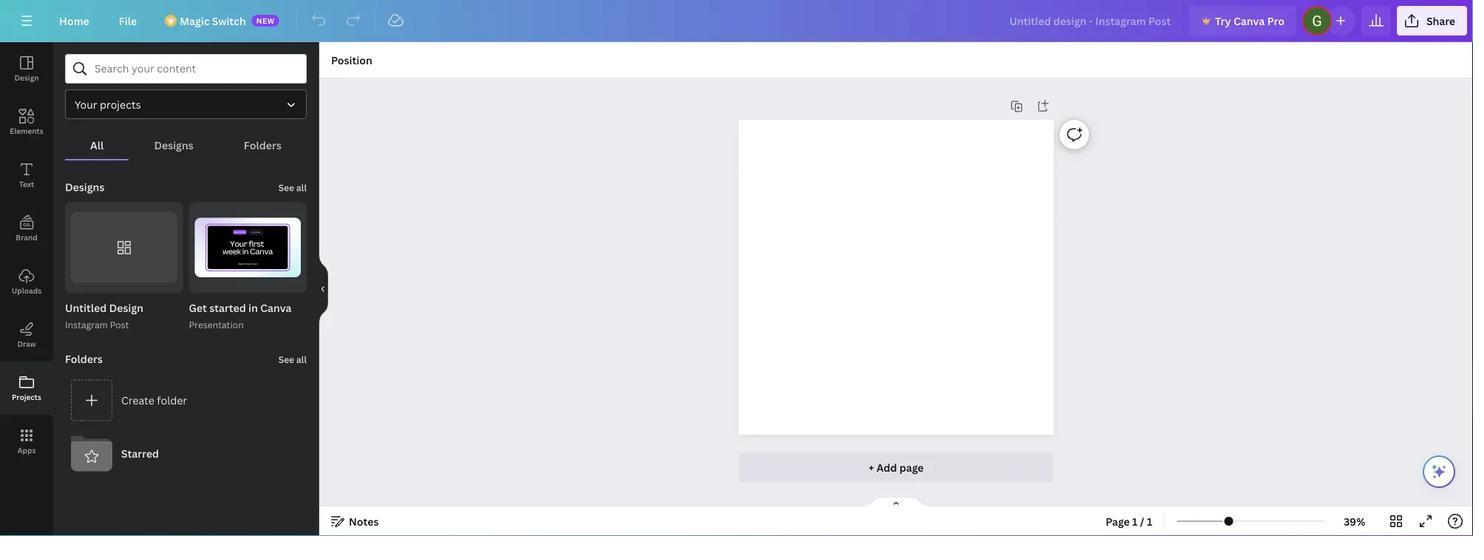 Task type: describe. For each thing, give the bounding box(es) containing it.
file
[[119, 14, 137, 28]]

apps button
[[0, 415, 53, 468]]

all
[[90, 138, 104, 152]]

Search your content search field
[[95, 55, 297, 83]]

get started in canva presentation
[[189, 301, 292, 331]]

designs inside designs button
[[154, 138, 193, 152]]

1 of 27
[[271, 279, 300, 289]]

designs button
[[129, 131, 219, 159]]

hide image
[[319, 254, 328, 325]]

1 inside group
[[271, 279, 276, 289]]

draw
[[17, 339, 36, 349]]

all for folders
[[296, 354, 307, 366]]

magic switch
[[180, 14, 246, 28]]

all button
[[65, 131, 129, 159]]

position
[[331, 53, 373, 67]]

design inside design button
[[14, 72, 39, 82]]

pro
[[1268, 14, 1285, 28]]

1 horizontal spatial 1
[[1133, 514, 1138, 528]]

projects button
[[0, 362, 53, 415]]

share
[[1427, 14, 1456, 28]]

notes
[[349, 514, 379, 528]]

share button
[[1398, 6, 1468, 35]]

position button
[[325, 48, 378, 72]]

magic
[[180, 14, 210, 28]]

of
[[278, 279, 289, 289]]

side panel tab list
[[0, 42, 53, 468]]

draw button
[[0, 308, 53, 362]]

39%
[[1344, 514, 1366, 528]]

see all for designs
[[279, 182, 307, 194]]

see all button for folders
[[277, 344, 308, 374]]

brand button
[[0, 202, 53, 255]]

post
[[110, 319, 129, 331]]

apps
[[17, 445, 36, 455]]

presentation
[[189, 319, 244, 331]]

home
[[59, 14, 89, 28]]

in
[[249, 301, 258, 315]]

get
[[189, 301, 207, 315]]

try canva pro
[[1216, 14, 1285, 28]]

get started in canva group
[[189, 202, 307, 333]]

Design title text field
[[998, 6, 1185, 35]]

projects
[[12, 392, 41, 402]]

text
[[19, 179, 34, 189]]

elements
[[10, 126, 43, 136]]

canva assistant image
[[1431, 463, 1449, 481]]

projects
[[100, 97, 141, 111]]

folders inside button
[[244, 138, 282, 152]]

see all button for designs
[[277, 172, 308, 202]]

/
[[1141, 514, 1145, 528]]

27
[[291, 279, 300, 289]]

2 horizontal spatial 1
[[1148, 514, 1153, 528]]

Select ownership filter button
[[65, 89, 307, 119]]

your projects
[[75, 97, 141, 111]]



Task type: locate. For each thing, give the bounding box(es) containing it.
canva
[[1234, 14, 1265, 28], [260, 301, 292, 315]]

add
[[877, 460, 898, 474]]

0 horizontal spatial canva
[[260, 301, 292, 315]]

main menu bar
[[0, 0, 1474, 42]]

1 horizontal spatial designs
[[154, 138, 193, 152]]

+ add page button
[[739, 453, 1054, 482]]

text button
[[0, 149, 53, 202]]

0 horizontal spatial designs
[[65, 180, 104, 194]]

0 vertical spatial folders
[[244, 138, 282, 152]]

page
[[1106, 514, 1130, 528]]

see for designs
[[279, 182, 294, 194]]

1 see all button from the top
[[277, 172, 308, 202]]

designs down the all
[[65, 180, 104, 194]]

see down get started in canva presentation
[[279, 354, 294, 366]]

starred
[[121, 447, 159, 461]]

file button
[[107, 6, 149, 35]]

try
[[1216, 14, 1232, 28]]

1 right /
[[1148, 514, 1153, 528]]

group
[[65, 202, 183, 293]]

1 left /
[[1133, 514, 1138, 528]]

create folder
[[121, 393, 187, 407]]

0 vertical spatial designs
[[154, 138, 193, 152]]

design up elements button
[[14, 72, 39, 82]]

all
[[296, 182, 307, 194], [296, 354, 307, 366]]

1 horizontal spatial canva
[[1234, 14, 1265, 28]]

see
[[279, 182, 294, 194], [279, 354, 294, 366]]

canva right try
[[1234, 14, 1265, 28]]

1 all from the top
[[296, 182, 307, 194]]

1 see from the top
[[279, 182, 294, 194]]

+
[[869, 460, 875, 474]]

designs
[[154, 138, 193, 152], [65, 180, 104, 194]]

1
[[271, 279, 276, 289], [1133, 514, 1138, 528], [1148, 514, 1153, 528]]

see all
[[279, 182, 307, 194], [279, 354, 307, 366]]

see for folders
[[279, 354, 294, 366]]

canva inside get started in canva presentation
[[260, 301, 292, 315]]

1 horizontal spatial design
[[109, 301, 143, 315]]

0 vertical spatial canva
[[1234, 14, 1265, 28]]

1 vertical spatial design
[[109, 301, 143, 315]]

see all button
[[277, 172, 308, 202], [277, 344, 308, 374]]

2 all from the top
[[296, 354, 307, 366]]

1 vertical spatial all
[[296, 354, 307, 366]]

create folder button
[[65, 374, 307, 427]]

create
[[121, 393, 154, 407]]

0 vertical spatial all
[[296, 182, 307, 194]]

design up post
[[109, 301, 143, 315]]

new
[[256, 16, 275, 26]]

39% button
[[1331, 510, 1379, 533]]

0 horizontal spatial 1
[[271, 279, 276, 289]]

0 vertical spatial design
[[14, 72, 39, 82]]

untitled
[[65, 301, 107, 315]]

1 vertical spatial folders
[[65, 352, 103, 366]]

design button
[[0, 42, 53, 95]]

brand
[[16, 232, 38, 242]]

+ add page
[[869, 460, 924, 474]]

2 see all button from the top
[[277, 344, 308, 374]]

0 horizontal spatial folders
[[65, 352, 103, 366]]

1 left of
[[271, 279, 276, 289]]

canva inside button
[[1234, 14, 1265, 28]]

page
[[900, 460, 924, 474]]

untitled design instagram post
[[65, 301, 143, 331]]

your
[[75, 97, 97, 111]]

all for designs
[[296, 182, 307, 194]]

1 vertical spatial see
[[279, 354, 294, 366]]

untitled design group
[[65, 202, 183, 333]]

design inside untitled design instagram post
[[109, 301, 143, 315]]

elements button
[[0, 95, 53, 149]]

notes button
[[325, 510, 385, 533]]

0 horizontal spatial design
[[14, 72, 39, 82]]

2 see all from the top
[[279, 354, 307, 366]]

1 horizontal spatial folders
[[244, 138, 282, 152]]

see down folders button
[[279, 182, 294, 194]]

instagram
[[65, 319, 108, 331]]

1 vertical spatial designs
[[65, 180, 104, 194]]

try canva pro button
[[1191, 6, 1297, 35]]

uploads button
[[0, 255, 53, 308]]

uploads
[[12, 285, 42, 295]]

see all down folders button
[[279, 182, 307, 194]]

1 vertical spatial canva
[[260, 301, 292, 315]]

0 vertical spatial see all button
[[277, 172, 308, 202]]

see all button down folders button
[[277, 172, 308, 202]]

starred button
[[65, 427, 307, 480]]

folder
[[157, 393, 187, 407]]

1 see all from the top
[[279, 182, 307, 194]]

0 vertical spatial see
[[279, 182, 294, 194]]

see all down get started in canva presentation
[[279, 354, 307, 366]]

see all button down get started in canva presentation
[[277, 344, 308, 374]]

page 1 / 1
[[1106, 514, 1153, 528]]

1 vertical spatial see all button
[[277, 344, 308, 374]]

1 of 27 group
[[189, 202, 307, 293]]

design
[[14, 72, 39, 82], [109, 301, 143, 315]]

1 vertical spatial see all
[[279, 354, 307, 366]]

folders button
[[219, 131, 307, 159]]

0 vertical spatial see all
[[279, 182, 307, 194]]

designs down the 'your projects' button at the left top of page
[[154, 138, 193, 152]]

home link
[[47, 6, 101, 35]]

show pages image
[[861, 496, 932, 508]]

2 see from the top
[[279, 354, 294, 366]]

switch
[[212, 14, 246, 28]]

folders
[[244, 138, 282, 152], [65, 352, 103, 366]]

started
[[209, 301, 246, 315]]

canva right in
[[260, 301, 292, 315]]

see all for folders
[[279, 354, 307, 366]]



Task type: vqa. For each thing, say whether or not it's contained in the screenshot.
bottom Modern
no



